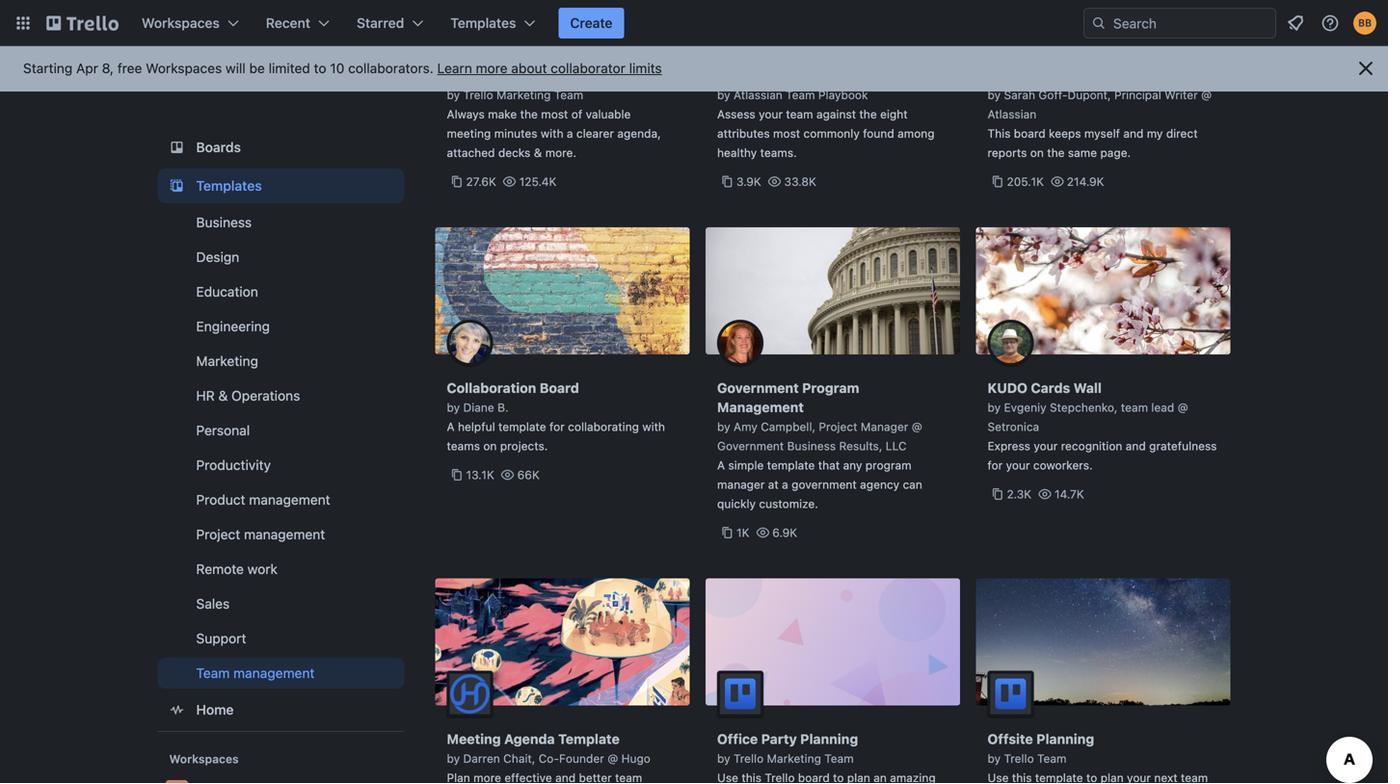 Task type: describe. For each thing, give the bounding box(es) containing it.
llc
[[886, 440, 907, 453]]

offsite
[[988, 732, 1033, 748]]

0 horizontal spatial marketing
[[196, 353, 258, 369]]

workspaces inside popup button
[[142, 15, 220, 31]]

boards link
[[158, 130, 404, 165]]

express
[[988, 440, 1030, 453]]

templates inside templates "link"
[[196, 178, 262, 194]]

eight
[[880, 107, 908, 121]]

productivity
[[196, 457, 271, 473]]

workspaces button
[[130, 8, 250, 39]]

1 vertical spatial your
[[1034, 440, 1058, 453]]

personal link
[[158, 415, 404, 446]]

decks
[[498, 146, 530, 160]]

personal
[[196, 423, 250, 439]]

valuable
[[586, 107, 631, 121]]

minutes
[[494, 127, 537, 140]]

stepchenko,
[[1050, 401, 1118, 414]]

management for project management
[[244, 527, 325, 543]]

government
[[792, 478, 857, 492]]

project inside government program management by amy campbell, project manager @ government business results, llc a simple template that any program manager at a government agency can quickly customize.
[[819, 420, 857, 434]]

home image
[[165, 699, 188, 722]]

simple
[[728, 459, 764, 472]]

collaborators.
[[348, 60, 434, 76]]

recent
[[266, 15, 310, 31]]

found
[[863, 127, 894, 140]]

214.9k
[[1067, 175, 1104, 188]]

trello inside the office party planning by trello marketing team
[[734, 752, 764, 766]]

0 notifications image
[[1284, 12, 1307, 35]]

commonly
[[803, 127, 860, 140]]

collaborator
[[551, 60, 625, 76]]

@ for template
[[607, 752, 618, 766]]

kudo
[[988, 380, 1028, 396]]

design
[[196, 249, 239, 265]]

template inside government program management by amy campbell, project manager @ government business results, llc a simple template that any program manager at a government agency can quickly customize.
[[767, 459, 815, 472]]

1 government from the top
[[717, 380, 799, 396]]

teams.
[[760, 146, 797, 160]]

boards
[[196, 139, 241, 155]]

team inside by trello marketing team always make the most of valuable meeting minutes with a clearer agenda, attached decks & more.
[[554, 88, 583, 102]]

engineering link
[[158, 311, 404, 342]]

office
[[717, 732, 758, 748]]

the inside the by sarah goff-dupont, principal writer @ atlassian this board keeps myself and my direct reports on the same page.
[[1047, 146, 1065, 160]]

darren
[[463, 752, 500, 766]]

sarah
[[1004, 88, 1035, 102]]

template inside collaboration board by diane b. a helpful template for collaborating with teams on projects.
[[498, 420, 546, 434]]

attributes
[[717, 127, 770, 140]]

setronica
[[988, 420, 1039, 434]]

team management
[[196, 666, 315, 682]]

0 horizontal spatial business
[[196, 214, 252, 230]]

agenda
[[504, 732, 555, 748]]

business inside government program management by amy campbell, project manager @ government business results, llc a simple template that any program manager at a government agency can quickly customize.
[[787, 440, 836, 453]]

this
[[988, 127, 1011, 140]]

@ for wall
[[1178, 401, 1188, 414]]

trello team image
[[988, 671, 1034, 718]]

by inside by atlassian team playbook assess your team against the eight attributes most commonly found among healthy teams.
[[717, 88, 730, 102]]

engineering
[[196, 319, 270, 334]]

8,
[[102, 60, 114, 76]]

team inside the office party planning by trello marketing team
[[824, 752, 854, 766]]

helpful
[[458, 420, 495, 434]]

about
[[511, 60, 547, 76]]

team inside by atlassian team playbook assess your team against the eight attributes most commonly found among healthy teams.
[[786, 88, 815, 102]]

home link
[[158, 693, 404, 728]]

founder
[[559, 752, 604, 766]]

learn more about collaborator limits link
[[437, 60, 662, 76]]

collaboration
[[447, 380, 536, 396]]

1k
[[736, 526, 749, 540]]

planning inside the office party planning by trello marketing team
[[800, 732, 858, 748]]

goff-
[[1039, 88, 1068, 102]]

business link
[[158, 207, 404, 238]]

2.3k
[[1007, 488, 1032, 501]]

the inside by trello marketing team always make the most of valuable meeting minutes with a clearer agenda, attached decks & more.
[[520, 107, 538, 121]]

co-
[[539, 752, 559, 766]]

by inside meeting agenda template by darren chait, co-founder @ hugo
[[447, 752, 460, 766]]

more
[[476, 60, 508, 76]]

@ inside the by sarah goff-dupont, principal writer @ atlassian this board keeps myself and my direct reports on the same page.
[[1201, 88, 1212, 102]]

office party planning by trello marketing team
[[717, 732, 858, 766]]

templates inside templates dropdown button
[[450, 15, 516, 31]]

starred
[[357, 15, 404, 31]]

@ for management
[[912, 420, 922, 434]]

template board image
[[165, 174, 188, 198]]

for inside collaboration board by diane b. a helpful template for collaborating with teams on projects.
[[549, 420, 565, 434]]

trello inside by trello marketing team always make the most of valuable meeting minutes with a clearer agenda, attached decks & more.
[[463, 88, 493, 102]]

productivity link
[[158, 450, 404, 481]]

with inside collaboration board by diane b. a helpful template for collaborating with teams on projects.
[[642, 420, 665, 434]]

wall
[[1074, 380, 1102, 396]]

starting
[[23, 60, 73, 76]]

meeting
[[447, 127, 491, 140]]

by atlassian team playbook assess your team against the eight attributes most commonly found among healthy teams.
[[717, 88, 935, 160]]

your inside by atlassian team playbook assess your team against the eight attributes most commonly found among healthy teams.
[[759, 107, 783, 121]]

13.1k
[[466, 468, 494, 482]]

management
[[717, 400, 804, 415]]

party
[[761, 732, 797, 748]]

that
[[818, 459, 840, 472]]

atlassian inside the by sarah goff-dupont, principal writer @ atlassian this board keeps myself and my direct reports on the same page.
[[988, 107, 1037, 121]]

campbell,
[[761, 420, 816, 434]]

2 government from the top
[[717, 440, 784, 453]]

remote work link
[[158, 554, 404, 585]]

free
[[117, 60, 142, 76]]

create button
[[559, 8, 624, 39]]

most inside by trello marketing team always make the most of valuable meeting minutes with a clearer agenda, attached decks & more.
[[541, 107, 568, 121]]

recognition
[[1061, 440, 1122, 453]]

direct
[[1166, 127, 1198, 140]]

playbook
[[818, 88, 868, 102]]

among
[[898, 127, 935, 140]]

principal
[[1114, 88, 1161, 102]]

evgeniy
[[1004, 401, 1046, 414]]

home
[[196, 702, 234, 718]]

design link
[[158, 242, 404, 273]]

marketing inside by trello marketing team always make the most of valuable meeting minutes with a clearer agenda, attached decks & more.
[[496, 88, 551, 102]]

and inside kudo cards wall by evgeniy stepchenko, team lead @ setronica express your recognition and gratefulness for your coworkers.
[[1126, 440, 1146, 453]]

b.
[[497, 401, 508, 414]]

14.7k
[[1055, 488, 1084, 501]]

remote work
[[196, 561, 278, 577]]



Task type: vqa. For each thing, say whether or not it's contained in the screenshot.
On 4 Boards
no



Task type: locate. For each thing, give the bounding box(es) containing it.
templates link
[[158, 169, 404, 203]]

1 vertical spatial a
[[717, 459, 725, 472]]

chait,
[[503, 752, 535, 766]]

0 horizontal spatial planning
[[800, 732, 858, 748]]

1 horizontal spatial a
[[717, 459, 725, 472]]

0 horizontal spatial &
[[218, 388, 228, 404]]

on inside the by sarah goff-dupont, principal writer @ atlassian this board keeps myself and my direct reports on the same page.
[[1030, 146, 1044, 160]]

coworkers.
[[1033, 459, 1093, 472]]

the inside by atlassian team playbook assess your team against the eight attributes most commonly found among healthy teams.
[[859, 107, 877, 121]]

1 vertical spatial and
[[1126, 440, 1146, 453]]

planning right party
[[800, 732, 858, 748]]

2 horizontal spatial trello
[[1004, 752, 1034, 766]]

0 vertical spatial your
[[759, 107, 783, 121]]

1 vertical spatial &
[[218, 388, 228, 404]]

0 vertical spatial for
[[549, 420, 565, 434]]

be
[[249, 60, 265, 76]]

1 vertical spatial most
[[773, 127, 800, 140]]

0 horizontal spatial your
[[759, 107, 783, 121]]

by left amy
[[717, 420, 730, 434]]

recent button
[[254, 8, 341, 39]]

with right collaborating
[[642, 420, 665, 434]]

1 vertical spatial for
[[988, 459, 1003, 472]]

workspaces up free
[[142, 15, 220, 31]]

planning right offsite
[[1036, 732, 1094, 748]]

@ right manager
[[912, 420, 922, 434]]

workspaces down workspaces popup button
[[146, 60, 222, 76]]

2 horizontal spatial the
[[1047, 146, 1065, 160]]

product management link
[[158, 485, 404, 516]]

1 planning from the left
[[800, 732, 858, 748]]

by inside collaboration board by diane b. a helpful template for collaborating with teams on projects.
[[447, 401, 460, 414]]

atlassian
[[734, 88, 783, 102], [988, 107, 1037, 121]]

a inside collaboration board by diane b. a helpful template for collaborating with teams on projects.
[[447, 420, 455, 434]]

kudo cards wall by evgeniy stepchenko, team lead @ setronica express your recognition and gratefulness for your coworkers.
[[988, 380, 1217, 472]]

starting apr 8, free workspaces will be limited to 10 collaborators. learn more about collaborator limits
[[23, 60, 662, 76]]

a left simple on the right bottom of page
[[717, 459, 725, 472]]

by left diane
[[447, 401, 460, 414]]

1 horizontal spatial project
[[819, 420, 857, 434]]

and left my
[[1123, 127, 1144, 140]]

by inside government program management by amy campbell, project manager @ government business results, llc a simple template that any program manager at a government agency can quickly customize.
[[717, 420, 730, 434]]

&
[[534, 146, 542, 160], [218, 388, 228, 404]]

by inside offsite planning by trello team
[[988, 752, 1001, 766]]

most up 'teams.'
[[773, 127, 800, 140]]

open information menu image
[[1321, 13, 1340, 33]]

against
[[816, 107, 856, 121]]

projects.
[[500, 440, 548, 453]]

manager
[[861, 420, 908, 434]]

2 vertical spatial management
[[233, 666, 315, 682]]

hr
[[196, 388, 215, 404]]

apr
[[76, 60, 98, 76]]

@ inside kudo cards wall by evgeniy stepchenko, team lead @ setronica express your recognition and gratefulness for your coworkers.
[[1178, 401, 1188, 414]]

0 vertical spatial workspaces
[[142, 15, 220, 31]]

myself
[[1084, 127, 1120, 140]]

team inside offsite planning by trello team
[[1037, 752, 1066, 766]]

program
[[802, 380, 859, 396]]

1 vertical spatial government
[[717, 440, 784, 453]]

agenda,
[[617, 127, 661, 140]]

by inside by trello marketing team always make the most of valuable meeting minutes with a clearer agenda, attached decks & more.
[[447, 88, 460, 102]]

0 horizontal spatial with
[[541, 127, 563, 140]]

project up 'results,' at the bottom right of page
[[819, 420, 857, 434]]

support
[[196, 631, 246, 647]]

keeps
[[1049, 127, 1081, 140]]

0 horizontal spatial a
[[447, 420, 455, 434]]

1 vertical spatial a
[[782, 478, 788, 492]]

by inside kudo cards wall by evgeniy stepchenko, team lead @ setronica express your recognition and gratefulness for your coworkers.
[[988, 401, 1001, 414]]

team management link
[[158, 658, 404, 689]]

back to home image
[[46, 8, 119, 39]]

0 vertical spatial project
[[819, 420, 857, 434]]

workspaces down home
[[169, 753, 239, 766]]

board
[[540, 380, 579, 396]]

atlassian down sarah at right
[[988, 107, 1037, 121]]

0 vertical spatial template
[[498, 420, 546, 434]]

0 horizontal spatial atlassian
[[734, 88, 783, 102]]

1 horizontal spatial most
[[773, 127, 800, 140]]

0 horizontal spatial template
[[498, 420, 546, 434]]

limits
[[629, 60, 662, 76]]

the up the minutes
[[520, 107, 538, 121]]

hugo
[[621, 752, 651, 766]]

0 vertical spatial a
[[447, 420, 455, 434]]

1 vertical spatial project
[[196, 527, 240, 543]]

1 horizontal spatial with
[[642, 420, 665, 434]]

government up the management
[[717, 380, 799, 396]]

the up found
[[859, 107, 877, 121]]

2 planning from the left
[[1036, 732, 1094, 748]]

1 horizontal spatial &
[[534, 146, 542, 160]]

1 horizontal spatial the
[[859, 107, 877, 121]]

0 vertical spatial with
[[541, 127, 563, 140]]

writer
[[1165, 88, 1198, 102]]

by sarah goff-dupont, principal writer @ atlassian this board keeps myself and my direct reports on the same page.
[[988, 88, 1212, 160]]

offsite planning by trello team
[[988, 732, 1094, 766]]

on inside collaboration board by diane b. a helpful template for collaborating with teams on projects.
[[483, 440, 497, 453]]

limited
[[269, 60, 310, 76]]

@ inside government program management by amy campbell, project manager @ government business results, llc a simple template that any program manager at a government agency can quickly customize.
[[912, 420, 922, 434]]

customize.
[[759, 497, 818, 511]]

1 horizontal spatial a
[[782, 478, 788, 492]]

government program management by amy campbell, project manager @ government business results, llc a simple template that any program manager at a government agency can quickly customize.
[[717, 380, 922, 511]]

team for wall
[[1121, 401, 1148, 414]]

most inside by atlassian team playbook assess your team against the eight attributes most commonly found among healthy teams.
[[773, 127, 800, 140]]

and right recognition
[[1126, 440, 1146, 453]]

atlassian inside by atlassian team playbook assess your team against the eight attributes most commonly found among healthy teams.
[[734, 88, 783, 102]]

0 horizontal spatial the
[[520, 107, 538, 121]]

0 vertical spatial business
[[196, 214, 252, 230]]

team left lead
[[1121, 401, 1148, 414]]

templates down boards
[[196, 178, 262, 194]]

dupont,
[[1068, 88, 1111, 102]]

1 vertical spatial business
[[787, 440, 836, 453]]

government up simple on the right bottom of page
[[717, 440, 784, 453]]

by left sarah at right
[[988, 88, 1001, 102]]

with inside by trello marketing team always make the most of valuable meeting minutes with a clearer agenda, attached decks & more.
[[541, 127, 563, 140]]

team inside by atlassian team playbook assess your team against the eight attributes most commonly found among healthy teams.
[[786, 107, 813, 121]]

1 horizontal spatial your
[[1006, 459, 1030, 472]]

1 vertical spatial templates
[[196, 178, 262, 194]]

2 vertical spatial marketing
[[767, 752, 821, 766]]

1 horizontal spatial for
[[988, 459, 1003, 472]]

@ right lead
[[1178, 401, 1188, 414]]

bob builder (bobbuilder40) image
[[1353, 12, 1377, 35]]

the down keeps
[[1047, 146, 1065, 160]]

0 horizontal spatial project
[[196, 527, 240, 543]]

0 horizontal spatial a
[[567, 127, 573, 140]]

1 vertical spatial team
[[1121, 401, 1148, 414]]

primary element
[[0, 0, 1388, 46]]

marketing down 'engineering'
[[196, 353, 258, 369]]

0 horizontal spatial most
[[541, 107, 568, 121]]

by up assess
[[717, 88, 730, 102]]

marketing down party
[[767, 752, 821, 766]]

1 horizontal spatial planning
[[1036, 732, 1094, 748]]

your down express
[[1006, 459, 1030, 472]]

sales link
[[158, 589, 404, 620]]

1 vertical spatial with
[[642, 420, 665, 434]]

by down office
[[717, 752, 730, 766]]

product management
[[196, 492, 330, 508]]

most
[[541, 107, 568, 121], [773, 127, 800, 140]]

to
[[314, 60, 326, 76]]

management down 'support' link
[[233, 666, 315, 682]]

1 horizontal spatial on
[[1030, 146, 1044, 160]]

darren chait, co-founder @ hugo image
[[447, 671, 493, 718]]

a up 'teams'
[[447, 420, 455, 434]]

atlassian up assess
[[734, 88, 783, 102]]

healthy
[[717, 146, 757, 160]]

agency
[[860, 478, 900, 492]]

205.1k
[[1007, 175, 1044, 188]]

on down board
[[1030, 146, 1044, 160]]

1 vertical spatial marketing
[[196, 353, 258, 369]]

make
[[488, 107, 517, 121]]

1 vertical spatial on
[[483, 440, 497, 453]]

most left of
[[541, 107, 568, 121]]

team inside kudo cards wall by evgeniy stepchenko, team lead @ setronica express your recognition and gratefulness for your coworkers.
[[1121, 401, 1148, 414]]

and inside the by sarah goff-dupont, principal writer @ atlassian this board keeps myself and my direct reports on the same page.
[[1123, 127, 1144, 140]]

trello marketing team image
[[717, 671, 763, 718]]

education link
[[158, 277, 404, 307]]

0 vertical spatial and
[[1123, 127, 1144, 140]]

0 horizontal spatial on
[[483, 440, 497, 453]]

will
[[226, 60, 246, 76]]

any
[[843, 459, 862, 472]]

@ inside meeting agenda template by darren chait, co-founder @ hugo
[[607, 752, 618, 766]]

operations
[[231, 388, 300, 404]]

board image
[[165, 136, 188, 159]]

0 horizontal spatial for
[[549, 420, 565, 434]]

business up design
[[196, 214, 252, 230]]

templates button
[[439, 8, 547, 39]]

management down productivity link
[[249, 492, 330, 508]]

page.
[[1100, 146, 1131, 160]]

by inside the office party planning by trello marketing team
[[717, 752, 730, 766]]

1 vertical spatial atlassian
[[988, 107, 1037, 121]]

education
[[196, 284, 258, 300]]

your up attributes
[[759, 107, 783, 121]]

0 horizontal spatial trello
[[463, 88, 493, 102]]

same
[[1068, 146, 1097, 160]]

with up "more."
[[541, 127, 563, 140]]

0 vertical spatial templates
[[450, 15, 516, 31]]

1 vertical spatial management
[[244, 527, 325, 543]]

1 vertical spatial template
[[767, 459, 815, 472]]

0 vertical spatial marketing
[[496, 88, 551, 102]]

by down offsite
[[988, 752, 1001, 766]]

trello up always
[[463, 88, 493, 102]]

a
[[567, 127, 573, 140], [782, 478, 788, 492]]

2 vertical spatial your
[[1006, 459, 1030, 472]]

0 vertical spatial a
[[567, 127, 573, 140]]

management down product management link
[[244, 527, 325, 543]]

your up coworkers.
[[1034, 440, 1058, 453]]

learn
[[437, 60, 472, 76]]

1 horizontal spatial trello
[[734, 752, 764, 766]]

0 horizontal spatial templates
[[196, 178, 262, 194]]

work
[[247, 561, 278, 577]]

can
[[903, 478, 922, 492]]

@ left hugo
[[607, 752, 618, 766]]

125.4k
[[519, 175, 557, 188]]

diane
[[463, 401, 494, 414]]

0 vertical spatial atlassian
[[734, 88, 783, 102]]

template
[[558, 732, 620, 748]]

amy campbell, project manager @ government business results, llc image
[[717, 320, 763, 366]]

2 horizontal spatial marketing
[[767, 752, 821, 766]]

a right at
[[782, 478, 788, 492]]

and
[[1123, 127, 1144, 140], [1126, 440, 1146, 453]]

business
[[196, 214, 252, 230], [787, 440, 836, 453]]

0 vertical spatial on
[[1030, 146, 1044, 160]]

business up that
[[787, 440, 836, 453]]

attached
[[447, 146, 495, 160]]

66k
[[517, 468, 540, 482]]

starred button
[[345, 8, 435, 39]]

support link
[[158, 624, 404, 655]]

by inside the by sarah goff-dupont, principal writer @ atlassian this board keeps myself and my direct reports on the same page.
[[988, 88, 1001, 102]]

for down express
[[988, 459, 1003, 472]]

for inside kudo cards wall by evgeniy stepchenko, team lead @ setronica express your recognition and gratefulness for your coworkers.
[[988, 459, 1003, 472]]

Search field
[[1107, 9, 1275, 38]]

@ right writer
[[1201, 88, 1212, 102]]

a inside government program management by amy campbell, project manager @ government business results, llc a simple template that any program manager at a government agency can quickly customize.
[[782, 478, 788, 492]]

1 horizontal spatial team
[[1121, 401, 1148, 414]]

trello down office
[[734, 752, 764, 766]]

for down board
[[549, 420, 565, 434]]

team left against
[[786, 107, 813, 121]]

by down meeting
[[447, 752, 460, 766]]

template up projects.
[[498, 420, 546, 434]]

0 vertical spatial team
[[786, 107, 813, 121]]

evgeniy stepchenko, team lead @ setronica image
[[988, 320, 1034, 366]]

a inside by trello marketing team always make the most of valuable meeting minutes with a clearer agenda, attached decks & more.
[[567, 127, 573, 140]]

marketing inside the office party planning by trello marketing team
[[767, 752, 821, 766]]

1 horizontal spatial templates
[[450, 15, 516, 31]]

by down kudo
[[988, 401, 1001, 414]]

project management link
[[158, 520, 404, 550]]

team for team
[[786, 107, 813, 121]]

project up remote
[[196, 527, 240, 543]]

cards
[[1031, 380, 1070, 396]]

template up at
[[767, 459, 815, 472]]

1 horizontal spatial atlassian
[[988, 107, 1037, 121]]

@
[[1201, 88, 1212, 102], [1178, 401, 1188, 414], [912, 420, 922, 434], [607, 752, 618, 766]]

results,
[[839, 440, 882, 453]]

6.9k
[[772, 526, 797, 540]]

templates up the more
[[450, 15, 516, 31]]

diane b. image
[[447, 320, 493, 366]]

1 vertical spatial workspaces
[[146, 60, 222, 76]]

0 vertical spatial &
[[534, 146, 542, 160]]

1 horizontal spatial business
[[787, 440, 836, 453]]

management for team management
[[233, 666, 315, 682]]

0 vertical spatial most
[[541, 107, 568, 121]]

a inside government program management by amy campbell, project manager @ government business results, llc a simple template that any program manager at a government agency can quickly customize.
[[717, 459, 725, 472]]

1 horizontal spatial template
[[767, 459, 815, 472]]

2 horizontal spatial your
[[1034, 440, 1058, 453]]

& inside by trello marketing team always make the most of valuable meeting minutes with a clearer agenda, attached decks & more.
[[534, 146, 542, 160]]

on down helpful
[[483, 440, 497, 453]]

by up always
[[447, 88, 460, 102]]

your
[[759, 107, 783, 121], [1034, 440, 1058, 453], [1006, 459, 1030, 472]]

search image
[[1091, 15, 1107, 31]]

27.6k
[[466, 175, 496, 188]]

1 horizontal spatial marketing
[[496, 88, 551, 102]]

a down of
[[567, 127, 573, 140]]

0 horizontal spatial team
[[786, 107, 813, 121]]

planning inside offsite planning by trello team
[[1036, 732, 1094, 748]]

& right hr
[[218, 388, 228, 404]]

0 vertical spatial government
[[717, 380, 799, 396]]

at
[[768, 478, 779, 492]]

0 vertical spatial management
[[249, 492, 330, 508]]

always
[[447, 107, 485, 121]]

marketing down about
[[496, 88, 551, 102]]

trello inside offsite planning by trello team
[[1004, 752, 1034, 766]]

& left "more."
[[534, 146, 542, 160]]

trello down offsite
[[1004, 752, 1034, 766]]

2 vertical spatial workspaces
[[169, 753, 239, 766]]

management for product management
[[249, 492, 330, 508]]



